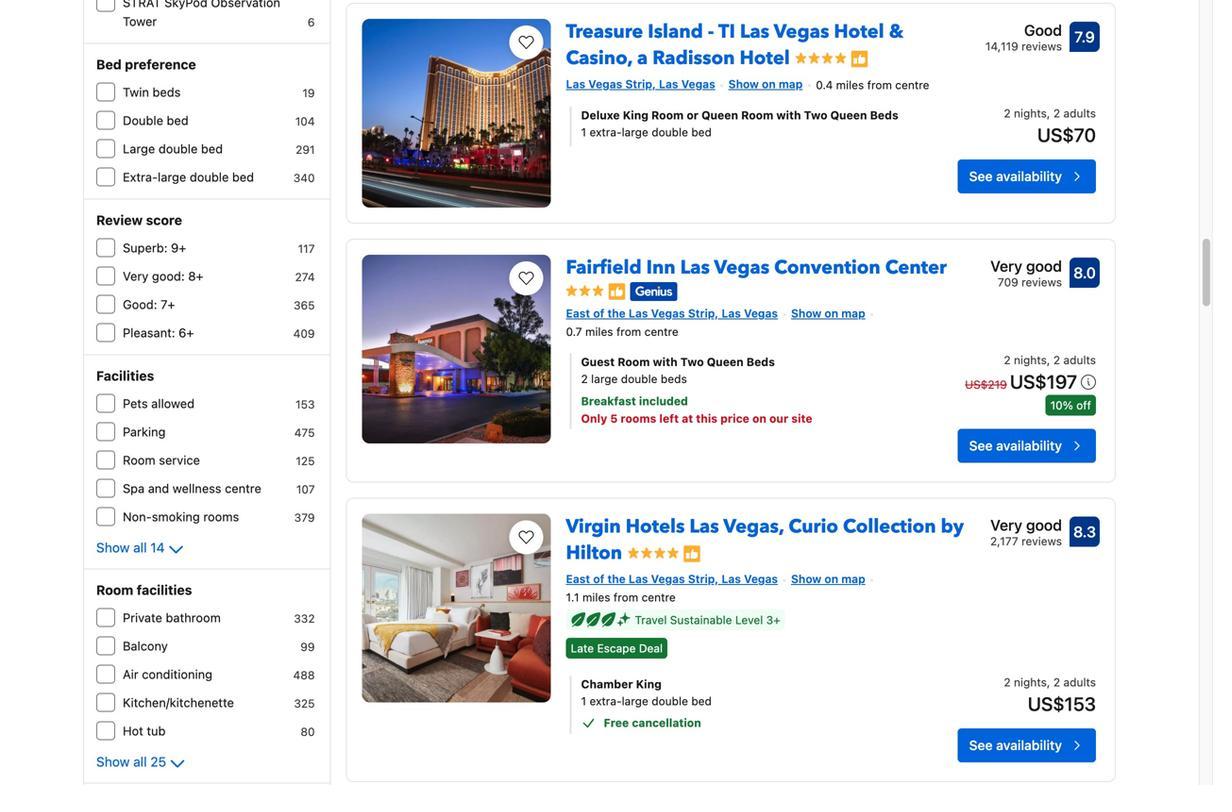 Task type: describe. For each thing, give the bounding box(es) containing it.
1 extra-large double bed
[[581, 695, 712, 708]]

fairfield inn las vegas convention center
[[566, 255, 947, 281]]

east of the las vegas strip, las vegas for hotels
[[566, 573, 778, 586]]

bed
[[96, 57, 122, 72]]

2 nights , 2 adults us$70
[[1004, 107, 1096, 146]]

show on map for convention
[[791, 307, 866, 320]]

room right or
[[741, 109, 774, 122]]

virgin hotels las vegas, curio collection by hilton link
[[566, 507, 964, 567]]

reviews for fairfield inn las vegas convention center
[[1022, 276, 1062, 289]]

see availability for fairfield inn las vegas convention center
[[970, 438, 1062, 454]]

vegas down casino,
[[589, 77, 623, 90]]

see availability link for fairfield inn las vegas convention center
[[958, 429, 1096, 463]]

good: 7+
[[123, 297, 175, 312]]

chamber
[[581, 678, 633, 691]]

balcony
[[123, 639, 168, 654]]

las vegas strip, las vegas
[[566, 77, 716, 90]]

site
[[792, 412, 813, 425]]

0.4
[[816, 79, 833, 92]]

vegas up travel
[[651, 573, 685, 586]]

107
[[296, 483, 315, 496]]

117
[[298, 242, 315, 255]]

vegas,
[[724, 514, 784, 540]]

good
[[1025, 21, 1062, 39]]

good:
[[152, 269, 185, 283]]

tower
[[123, 14, 157, 28]]

room left or
[[652, 109, 684, 122]]

observation
[[211, 0, 280, 9]]

3 see availability link from the top
[[958, 729, 1096, 763]]

treasure
[[566, 19, 643, 45]]

air
[[123, 668, 139, 682]]

vegas down virgin hotels las vegas, curio collection by hilton
[[744, 573, 778, 586]]

0 vertical spatial beds
[[153, 85, 181, 99]]

double up cancellation
[[652, 695, 688, 708]]

see for treasure island - ti las vegas hotel & casino, a radisson hotel
[[970, 169, 993, 184]]

9+
[[171, 241, 186, 255]]

of for fairfield inn las vegas convention center
[[593, 307, 605, 320]]

2 nights , 2 adults
[[1004, 354, 1096, 367]]

very good element for virgin hotels las vegas, curio collection by hilton
[[991, 514, 1062, 537]]

325
[[294, 697, 315, 711]]

1 horizontal spatial hotel
[[834, 19, 885, 45]]

vegas down the radisson
[[682, 77, 716, 90]]

709
[[998, 276, 1019, 289]]

7+
[[161, 297, 175, 312]]

bed up large double bed
[[167, 113, 189, 127]]

two inside guest room with two queen beds 2 large double beds breakfast included only 5 rooms left at this price on our site
[[681, 356, 704, 369]]

hilton
[[566, 541, 622, 567]]

bed up cancellation
[[692, 695, 712, 708]]

large
[[123, 142, 155, 156]]

very good 709 reviews
[[991, 257, 1062, 289]]

show for treasure
[[729, 77, 759, 90]]

score
[[146, 212, 182, 228]]

good for virgin hotels las vegas, curio collection by hilton
[[1027, 517, 1062, 535]]

80
[[301, 726, 315, 739]]

treasure island - ti las vegas hotel & casino, a radisson hotel image
[[362, 19, 551, 208]]

very up good:
[[123, 269, 149, 283]]

left
[[660, 412, 679, 425]]

from for treasure island - ti las vegas hotel & casino, a radisson hotel
[[868, 79, 892, 92]]

us$219
[[965, 378, 1008, 391]]

review
[[96, 212, 143, 228]]

2 nights , 2 adults us$153
[[1004, 676, 1096, 716]]

fairfield
[[566, 255, 642, 281]]

centre for treasure island - ti las vegas hotel & casino, a radisson hotel
[[896, 79, 930, 92]]

6+
[[179, 326, 194, 340]]

8.0
[[1074, 264, 1096, 282]]

on inside guest room with two queen beds 2 large double beds breakfast included only 5 rooms left at this price on our site
[[753, 412, 767, 425]]

double
[[123, 113, 163, 127]]

las inside treasure island - ti las vegas hotel & casino, a radisson hotel
[[740, 19, 770, 45]]

10%
[[1051, 399, 1074, 412]]

queen down 0.4 miles from centre
[[831, 109, 867, 122]]

collection
[[843, 514, 936, 540]]

14,119
[[986, 39, 1019, 53]]

a
[[637, 45, 648, 71]]

king for chamber
[[636, 678, 662, 691]]

spa and wellness centre
[[123, 482, 261, 496]]

very good element for fairfield inn las vegas convention center
[[991, 255, 1062, 277]]

475
[[294, 426, 315, 440]]

show on map for curio
[[791, 573, 866, 586]]

, for us$153
[[1047, 676, 1051, 690]]

superb: 9+
[[123, 241, 186, 255]]

bathroom
[[166, 611, 221, 625]]

14
[[150, 540, 165, 556]]

double inside guest room with two queen beds 2 large double beds breakfast included only 5 rooms left at this price on our site
[[621, 373, 658, 386]]

show down non-
[[96, 540, 130, 556]]

non-smoking rooms
[[123, 510, 239, 524]]

with inside guest room with two queen beds 2 large double beds breakfast included only 5 rooms left at this price on our site
[[653, 356, 678, 369]]

153
[[296, 398, 315, 411]]

0.4 miles from centre
[[816, 79, 930, 92]]

of for virgin hotels las vegas, curio collection by hilton
[[593, 573, 605, 586]]

double inside deluxe king room or queen room with two queen beds 1 extra-large double bed
[[652, 126, 688, 139]]

very good: 8+
[[123, 269, 204, 283]]

adults for us$153
[[1064, 676, 1096, 690]]

las down the radisson
[[659, 77, 679, 90]]

340
[[293, 171, 315, 185]]

large inside guest room with two queen beds 2 large double beds breakfast included only 5 rooms left at this price on our site
[[591, 373, 618, 386]]

good:
[[123, 297, 157, 312]]

2 nights from the top
[[1014, 354, 1047, 367]]

3 see availability from the top
[[970, 738, 1062, 754]]

kitchen/kitchenette
[[123, 696, 234, 710]]

adults for us$70
[[1064, 107, 1096, 120]]

0 horizontal spatial this property is part of our preferred partner programme. it is committed to providing commendable service and good value. it will pay us a higher commission if you make a booking. image
[[683, 545, 702, 564]]

1 vertical spatial rooms
[[203, 510, 239, 524]]

beds inside guest room with two queen beds 2 large double beds breakfast included only 5 rooms left at this price on our site
[[661, 373, 687, 386]]

las right inn
[[681, 255, 710, 281]]

5
[[610, 412, 618, 425]]

escape
[[597, 642, 636, 656]]

queen for convention
[[707, 356, 744, 369]]

large down large double bed
[[158, 170, 186, 184]]

double down large double bed
[[190, 170, 229, 184]]

125
[[296, 455, 315, 468]]

wellness
[[173, 482, 222, 496]]

show on map for las
[[729, 77, 803, 90]]

guest room with two queen beds link
[[581, 354, 901, 371]]

3+
[[767, 614, 781, 627]]

large inside deluxe king room or queen room with two queen beds 1 extra-large double bed
[[622, 126, 649, 139]]

centre for fairfield inn las vegas convention center
[[645, 325, 679, 339]]

very good 2,177 reviews
[[991, 517, 1062, 548]]

scored 8.3 element
[[1070, 517, 1100, 547]]

private
[[123, 611, 162, 625]]

2 , from the top
[[1047, 354, 1051, 367]]

show all 14 button
[[96, 539, 188, 561]]

price
[[721, 412, 750, 425]]

review score
[[96, 212, 182, 228]]

1.1 miles from centre
[[566, 591, 676, 604]]

good for fairfield inn las vegas convention center
[[1027, 257, 1062, 275]]

from for fairfield inn las vegas convention center
[[617, 325, 641, 339]]

all for 14
[[133, 540, 147, 556]]

sustainable
[[670, 614, 732, 627]]

cancellation
[[632, 717, 701, 730]]

east for virgin hotels las vegas, curio collection by hilton
[[566, 573, 590, 586]]

vegas down inn
[[651, 307, 685, 320]]

0.7
[[566, 325, 582, 339]]

488
[[293, 669, 315, 682]]

3 see from the top
[[970, 738, 993, 754]]

nights for us$153
[[1014, 676, 1047, 690]]

map for collection
[[842, 573, 866, 586]]

fairfield inn las vegas convention center link
[[566, 247, 947, 281]]

miles for fairfield inn las vegas convention center
[[586, 325, 613, 339]]

curio
[[789, 514, 839, 540]]

miles for virgin hotels las vegas, curio collection by hilton
[[583, 591, 611, 604]]

nights for us$70
[[1014, 107, 1047, 120]]

smoking
[[152, 510, 200, 524]]

, for us$70
[[1047, 107, 1051, 120]]

free cancellation
[[604, 717, 701, 730]]

bed up the extra-large double bed
[[201, 142, 223, 156]]

rooms inside guest room with two queen beds 2 large double beds breakfast included only 5 rooms left at this price on our site
[[621, 412, 657, 425]]



Task type: vqa. For each thing, say whether or not it's contained in the screenshot.


Task type: locate. For each thing, give the bounding box(es) containing it.
twin beds
[[123, 85, 181, 99]]

reviews
[[1022, 39, 1062, 53], [1022, 276, 1062, 289], [1022, 535, 1062, 548]]

las up 0.7 miles from centre
[[629, 307, 648, 320]]

east up 0.7
[[566, 307, 590, 320]]

6
[[308, 16, 315, 29]]

2 the from the top
[[608, 573, 626, 586]]

free
[[604, 717, 629, 730]]

beds up the included
[[661, 373, 687, 386]]

2 vertical spatial see
[[970, 738, 993, 754]]

2 vertical spatial see availability link
[[958, 729, 1096, 763]]

1 vertical spatial east
[[566, 573, 590, 586]]

strat skypod observation tower
[[123, 0, 280, 28]]

extra-
[[123, 170, 158, 184]]

see for fairfield inn las vegas convention center
[[970, 438, 993, 454]]

bed down or
[[692, 126, 712, 139]]

adults
[[1064, 107, 1096, 120], [1064, 354, 1096, 367], [1064, 676, 1096, 690]]

room down 'parking'
[[123, 453, 156, 467]]

0 vertical spatial king
[[623, 109, 649, 122]]

spa
[[123, 482, 145, 496]]

miles for treasure island - ti las vegas hotel & casino, a radisson hotel
[[836, 79, 864, 92]]

rooms down "wellness"
[[203, 510, 239, 524]]

king
[[623, 109, 649, 122], [636, 678, 662, 691]]

1
[[581, 126, 587, 139], [581, 695, 587, 708]]

good element
[[986, 19, 1062, 41]]

beds
[[153, 85, 181, 99], [661, 373, 687, 386]]

map for vegas
[[779, 77, 803, 90]]

0 vertical spatial extra-
[[590, 126, 622, 139]]

all left 25
[[133, 755, 147, 770]]

reviews inside the very good 2,177 reviews
[[1022, 535, 1062, 548]]

2 of from the top
[[593, 573, 605, 586]]

1 vertical spatial king
[[636, 678, 662, 691]]

hotel
[[834, 19, 885, 45], [740, 45, 790, 71]]

parking
[[123, 425, 166, 439]]

1 down chamber
[[581, 695, 587, 708]]

2 vertical spatial availability
[[997, 738, 1062, 754]]

the for virgin
[[608, 573, 626, 586]]

treasure island - ti las vegas hotel & casino, a radisson hotel link
[[566, 11, 904, 71]]

reviews down good
[[1022, 39, 1062, 53]]

show on map up the deluxe king room or queen room with two queen beds link
[[729, 77, 803, 90]]

miles right 0.4
[[836, 79, 864, 92]]

twin
[[123, 85, 149, 99]]

centre down inn
[[645, 325, 679, 339]]

show on map down curio
[[791, 573, 866, 586]]

1 vertical spatial the
[[608, 573, 626, 586]]

las up the 1.1 miles from centre
[[629, 573, 648, 586]]

east for fairfield inn las vegas convention center
[[566, 307, 590, 320]]

show up the deluxe king room or queen room with two queen beds link
[[729, 77, 759, 90]]

3 reviews from the top
[[1022, 535, 1062, 548]]

centre down the & on the top
[[896, 79, 930, 92]]

25
[[150, 755, 166, 770]]

skypod
[[164, 0, 208, 9]]

with inside deluxe king room or queen room with two queen beds 1 extra-large double bed
[[777, 109, 801, 122]]

1 the from the top
[[608, 307, 626, 320]]

bed inside deluxe king room or queen room with two queen beds 1 extra-large double bed
[[692, 126, 712, 139]]

hot tub
[[123, 724, 166, 739]]

nights up us$70
[[1014, 107, 1047, 120]]

availability
[[997, 169, 1062, 184], [997, 438, 1062, 454], [997, 738, 1062, 754]]

-
[[708, 19, 714, 45]]

0 vertical spatial with
[[777, 109, 801, 122]]

hotel up the deluxe king room or queen room with two queen beds link
[[740, 45, 790, 71]]

show for fairfield
[[791, 307, 822, 320]]

with up the included
[[653, 356, 678, 369]]

extra- down deluxe
[[590, 126, 622, 139]]

good inside the very good 2,177 reviews
[[1027, 517, 1062, 535]]

1 horizontal spatial beds
[[870, 109, 899, 122]]

on for curio
[[825, 573, 839, 586]]

with down treasure island - ti las vegas hotel & casino, a radisson hotel
[[777, 109, 801, 122]]

availability down 10%
[[997, 438, 1062, 454]]

king inside chamber king link
[[636, 678, 662, 691]]

1 vertical spatial two
[[681, 356, 704, 369]]

virgin hotels las vegas, curio collection by hilton image
[[362, 514, 551, 703]]

map down collection
[[842, 573, 866, 586]]

strip, for hotels
[[688, 573, 719, 586]]

1 vertical spatial very good element
[[991, 514, 1062, 537]]

see availability link
[[958, 160, 1096, 194], [958, 429, 1096, 463], [958, 729, 1096, 763]]

0 vertical spatial ,
[[1047, 107, 1051, 120]]

hotels
[[626, 514, 685, 540]]

2 adults from the top
[[1064, 354, 1096, 367]]

1 east of the las vegas strip, las vegas from the top
[[566, 307, 778, 320]]

king inside deluxe king room or queen room with two queen beds 1 extra-large double bed
[[623, 109, 649, 122]]

2 good from the top
[[1027, 517, 1062, 535]]

0 vertical spatial from
[[868, 79, 892, 92]]

bed
[[167, 113, 189, 127], [692, 126, 712, 139], [201, 142, 223, 156], [232, 170, 254, 184], [692, 695, 712, 708]]

0 vertical spatial east of the las vegas strip, las vegas
[[566, 307, 778, 320]]

0 vertical spatial very good element
[[991, 255, 1062, 277]]

on left our
[[753, 412, 767, 425]]

double up the extra-large double bed
[[159, 142, 198, 156]]

two inside deluxe king room or queen room with two queen beds 1 extra-large double bed
[[804, 109, 828, 122]]

0 horizontal spatial two
[[681, 356, 704, 369]]

large down chamber king
[[622, 695, 649, 708]]

vegas
[[774, 19, 830, 45], [589, 77, 623, 90], [682, 77, 716, 90], [714, 255, 770, 281], [651, 307, 685, 320], [744, 307, 778, 320], [651, 573, 685, 586], [744, 573, 778, 586]]

1 vertical spatial see availability
[[970, 438, 1062, 454]]

0 vertical spatial see availability link
[[958, 160, 1096, 194]]

0 vertical spatial see availability
[[970, 169, 1062, 184]]

0 vertical spatial of
[[593, 307, 605, 320]]

two down 0.4
[[804, 109, 828, 122]]

332
[[294, 612, 315, 626]]

show all 25
[[96, 755, 166, 770]]

on
[[762, 77, 776, 90], [825, 307, 839, 320], [753, 412, 767, 425], [825, 573, 839, 586]]

vegas down fairfield inn las vegas convention center at the top of the page
[[744, 307, 778, 320]]

1 horizontal spatial rooms
[[621, 412, 657, 425]]

nights inside 2 nights , 2 adults us$153
[[1014, 676, 1047, 690]]

0 vertical spatial east
[[566, 307, 590, 320]]

1 vertical spatial see
[[970, 438, 993, 454]]

2 see availability link from the top
[[958, 429, 1096, 463]]

island
[[648, 19, 703, 45]]

map for center
[[842, 307, 866, 320]]

1 down deluxe
[[581, 126, 587, 139]]

availability down the us$153
[[997, 738, 1062, 754]]

1 vertical spatial adults
[[1064, 354, 1096, 367]]

late escape deal
[[571, 642, 663, 656]]

show down curio
[[791, 573, 822, 586]]

1 vertical spatial show on map
[[791, 307, 866, 320]]

2 very good element from the top
[[991, 514, 1062, 537]]

409
[[293, 327, 315, 340]]

1 vertical spatial of
[[593, 573, 605, 586]]

las right hotels
[[690, 514, 719, 540]]

pleasant: 6+
[[123, 326, 194, 340]]

us$153
[[1028, 693, 1096, 716]]

1 , from the top
[[1047, 107, 1051, 120]]

our
[[770, 412, 789, 425]]

fairfield inn las vegas convention center image
[[362, 255, 551, 444]]

reviews inside 'very good 709 reviews'
[[1022, 276, 1062, 289]]

from for virgin hotels las vegas, curio collection by hilton
[[614, 591, 639, 604]]

very inside the very good 2,177 reviews
[[991, 517, 1023, 535]]

, inside 2 nights , 2 adults us$70
[[1047, 107, 1051, 120]]

1 vertical spatial map
[[842, 307, 866, 320]]

see availability link down 10%
[[958, 429, 1096, 463]]

2 vertical spatial adults
[[1064, 676, 1096, 690]]

queen for las
[[702, 109, 739, 122]]

see availability link down the us$153
[[958, 729, 1096, 763]]

centre for virgin hotels las vegas, curio collection by hilton
[[642, 591, 676, 604]]

east of the las vegas strip, las vegas for inn
[[566, 307, 778, 320]]

1 horizontal spatial with
[[777, 109, 801, 122]]

strat
[[123, 0, 161, 9]]

1 of from the top
[[593, 307, 605, 320]]

casino,
[[566, 45, 633, 71]]

1 inside deluxe king room or queen room with two queen beds 1 extra-large double bed
[[581, 126, 587, 139]]

nights up "us$197"
[[1014, 354, 1047, 367]]

1 vertical spatial from
[[617, 325, 641, 339]]

the for fairfield
[[608, 307, 626, 320]]

1 see availability from the top
[[970, 169, 1062, 184]]

1 very good element from the top
[[991, 255, 1062, 277]]

extra- inside deluxe king room or queen room with two queen beds 1 extra-large double bed
[[590, 126, 622, 139]]

vegas right inn
[[714, 255, 770, 281]]

las up level
[[722, 573, 741, 586]]

0 vertical spatial nights
[[1014, 107, 1047, 120]]

see availability down 2 nights , 2 adults us$153
[[970, 738, 1062, 754]]

1 vertical spatial availability
[[997, 438, 1062, 454]]

1 horizontal spatial two
[[804, 109, 828, 122]]

strip, down a
[[626, 77, 656, 90]]

treasure island - ti las vegas hotel & casino, a radisson hotel
[[566, 19, 904, 71]]

1 vertical spatial see availability link
[[958, 429, 1096, 463]]

nights inside 2 nights , 2 adults us$70
[[1014, 107, 1047, 120]]

very for fairfield inn las vegas convention center
[[991, 257, 1023, 275]]

reviews right 2,177 on the right
[[1022, 535, 1062, 548]]

1 vertical spatial reviews
[[1022, 276, 1062, 289]]

adults up "us$197"
[[1064, 354, 1096, 367]]

centre up travel
[[642, 591, 676, 604]]

adults inside 2 nights , 2 adults us$153
[[1064, 676, 1096, 690]]

1 vertical spatial beds
[[747, 356, 775, 369]]

1 vertical spatial ,
[[1047, 354, 1051, 367]]

3 , from the top
[[1047, 676, 1051, 690]]

large double bed
[[123, 142, 223, 156]]

1 vertical spatial east of the las vegas strip, las vegas
[[566, 573, 778, 586]]

0 vertical spatial two
[[804, 109, 828, 122]]

or
[[687, 109, 699, 122]]

3 availability from the top
[[997, 738, 1062, 754]]

0 vertical spatial show on map
[[729, 77, 803, 90]]

very up 2,177 on the right
[[991, 517, 1023, 535]]

0 horizontal spatial with
[[653, 356, 678, 369]]

0 vertical spatial strip,
[[626, 77, 656, 90]]

genius discounts available at this property. image
[[630, 283, 678, 301], [630, 283, 678, 301]]

at
[[682, 412, 693, 425]]

bed left 340
[[232, 170, 254, 184]]

1 availability from the top
[[997, 169, 1062, 184]]

very good element
[[991, 255, 1062, 277], [991, 514, 1062, 537]]

, inside 2 nights , 2 adults us$153
[[1047, 676, 1051, 690]]

east of the las vegas strip, las vegas down inn
[[566, 307, 778, 320]]

2 see availability from the top
[[970, 438, 1062, 454]]

ti
[[719, 19, 736, 45]]

0 vertical spatial all
[[133, 540, 147, 556]]

1 extra- from the top
[[590, 126, 622, 139]]

deluxe king room or queen room with two queen beds link
[[581, 107, 901, 124]]

room inside guest room with two queen beds 2 large double beds breakfast included only 5 rooms left at this price on our site
[[618, 356, 650, 369]]

0 vertical spatial adults
[[1064, 107, 1096, 120]]

from up travel
[[614, 591, 639, 604]]

scored 8.0 element
[[1070, 258, 1100, 288]]

1 vertical spatial with
[[653, 356, 678, 369]]

las down casino,
[[566, 77, 586, 90]]

, up "us$197"
[[1047, 354, 1051, 367]]

1 vertical spatial 1
[[581, 695, 587, 708]]

on for las
[[762, 77, 776, 90]]

this property is part of our preferred partner programme. it is committed to providing commendable service and good value. it will pay us a higher commission if you make a booking. image down hotels
[[683, 545, 702, 564]]

1 1 from the top
[[581, 126, 587, 139]]

us$197
[[1010, 371, 1078, 393]]

deluxe king room or queen room with two queen beds 1 extra-large double bed
[[581, 109, 899, 139]]

1 east from the top
[[566, 307, 590, 320]]

2 vertical spatial from
[[614, 591, 639, 604]]

included
[[639, 395, 688, 408]]

miles right 0.7
[[586, 325, 613, 339]]

extra- down chamber
[[590, 695, 622, 708]]

2 see from the top
[[970, 438, 993, 454]]

las inside virgin hotels las vegas, curio collection by hilton
[[690, 514, 719, 540]]

0 vertical spatial reviews
[[1022, 39, 1062, 53]]

non-
[[123, 510, 152, 524]]

adults up us$70
[[1064, 107, 1096, 120]]

superb:
[[123, 241, 168, 255]]

double bed
[[123, 113, 189, 127]]

2 vertical spatial strip,
[[688, 573, 719, 586]]

1 reviews from the top
[[1022, 39, 1062, 53]]

availability for fairfield inn las vegas convention center
[[997, 438, 1062, 454]]

virgin
[[566, 514, 621, 540]]

1 horizontal spatial this property is part of our preferred partner programme. it is committed to providing commendable service and good value. it will pay us a higher commission if you make a booking. image
[[851, 50, 870, 68]]

on for convention
[[825, 307, 839, 320]]

8.3
[[1074, 523, 1096, 541]]

0 vertical spatial beds
[[870, 109, 899, 122]]

2,177
[[991, 535, 1019, 548]]

see availability down 2 nights , 2 adults us$70
[[970, 169, 1062, 184]]

2 all from the top
[[133, 755, 147, 770]]

large
[[622, 126, 649, 139], [158, 170, 186, 184], [591, 373, 618, 386], [622, 695, 649, 708]]

adults up the us$153
[[1064, 676, 1096, 690]]

very inside 'very good 709 reviews'
[[991, 257, 1023, 275]]

19
[[303, 86, 315, 100]]

of down "hilton"
[[593, 573, 605, 586]]

nights up the us$153
[[1014, 676, 1047, 690]]

99
[[301, 641, 315, 654]]

late
[[571, 642, 594, 656]]

map left 0.4
[[779, 77, 803, 90]]

very for virgin hotels las vegas, curio collection by hilton
[[991, 517, 1023, 535]]

2 extra- from the top
[[590, 695, 622, 708]]

two up the included
[[681, 356, 704, 369]]

breakfast
[[581, 395, 636, 408]]

facilities
[[96, 368, 154, 384]]

facilities
[[137, 583, 192, 598]]

show down 'hot'
[[96, 755, 130, 770]]

east of the las vegas strip, las vegas up travel
[[566, 573, 778, 586]]

good inside 'very good 709 reviews'
[[1027, 257, 1062, 275]]

show for virgin
[[791, 573, 822, 586]]

see availability link down 2 nights , 2 adults us$70
[[958, 160, 1096, 194]]

extra-
[[590, 126, 622, 139], [590, 695, 622, 708]]

1 good from the top
[[1027, 257, 1062, 275]]

1 nights from the top
[[1014, 107, 1047, 120]]

2 vertical spatial show on map
[[791, 573, 866, 586]]

show down convention
[[791, 307, 822, 320]]

0.7 miles from centre
[[566, 325, 679, 339]]

0 vertical spatial availability
[[997, 169, 1062, 184]]

see availability link for treasure island - ti las vegas hotel & casino, a radisson hotel
[[958, 160, 1096, 194]]

2 vertical spatial reviews
[[1022, 535, 1062, 548]]

las up guest room with two queen beds link
[[722, 307, 741, 320]]

2 vertical spatial nights
[[1014, 676, 1047, 690]]

the up the 1.1 miles from centre
[[608, 573, 626, 586]]

see
[[970, 169, 993, 184], [970, 438, 993, 454], [970, 738, 993, 754]]

all for 25
[[133, 755, 147, 770]]

map down convention
[[842, 307, 866, 320]]

very up 709
[[991, 257, 1023, 275]]

1 vertical spatial good
[[1027, 517, 1062, 535]]

us$70
[[1038, 124, 1096, 146]]

0 horizontal spatial hotel
[[740, 45, 790, 71]]

room down 0.7 miles from centre
[[618, 356, 650, 369]]

1 vertical spatial strip,
[[688, 307, 719, 320]]

2 inside guest room with two queen beds 2 large double beds breakfast included only 5 rooms left at this price on our site
[[581, 373, 588, 386]]

beds down "preference"
[[153, 85, 181, 99]]

1 vertical spatial all
[[133, 755, 147, 770]]

0 vertical spatial rooms
[[621, 412, 657, 425]]

strip, for inn
[[688, 307, 719, 320]]

strip, up guest room with two queen beds link
[[688, 307, 719, 320]]

availability for treasure island - ti las vegas hotel & casino, a radisson hotel
[[997, 169, 1062, 184]]

2 vertical spatial map
[[842, 573, 866, 586]]

1 vertical spatial extra-
[[590, 695, 622, 708]]

2 availability from the top
[[997, 438, 1062, 454]]

see availability down 10%
[[970, 438, 1062, 454]]

good left scored 8.3 element at the bottom
[[1027, 517, 1062, 535]]

on down curio
[[825, 573, 839, 586]]

0 horizontal spatial rooms
[[203, 510, 239, 524]]

large down the guest
[[591, 373, 618, 386]]

0 horizontal spatial beds
[[153, 85, 181, 99]]

reviews inside good 14,119 reviews
[[1022, 39, 1062, 53]]

1 see availability link from the top
[[958, 160, 1096, 194]]

2 vertical spatial ,
[[1047, 676, 1051, 690]]

0 vertical spatial good
[[1027, 257, 1062, 275]]

room up private
[[96, 583, 133, 598]]

king for deluxe
[[623, 109, 649, 122]]

very good element left 8.0
[[991, 255, 1062, 277]]

strip,
[[626, 77, 656, 90], [688, 307, 719, 320], [688, 573, 719, 586]]

2 east of the las vegas strip, las vegas from the top
[[566, 573, 778, 586]]

2 reviews from the top
[[1022, 276, 1062, 289]]

very good element left scored 8.3 element at the bottom
[[991, 514, 1062, 537]]

0 vertical spatial miles
[[836, 79, 864, 92]]

bed preference
[[96, 57, 196, 72]]

show on map down convention
[[791, 307, 866, 320]]

beds inside guest room with two queen beds 2 large double beds breakfast included only 5 rooms left at this price on our site
[[747, 356, 775, 369]]

1.1
[[566, 591, 580, 604]]

scored 7.9 element
[[1070, 22, 1100, 52]]

the
[[608, 307, 626, 320], [608, 573, 626, 586]]

queen inside guest room with two queen beds 2 large double beds breakfast included only 5 rooms left at this price on our site
[[707, 356, 744, 369]]

1 horizontal spatial beds
[[661, 373, 687, 386]]

rooms right 5
[[621, 412, 657, 425]]

large down las vegas strip, las vegas
[[622, 126, 649, 139]]

0 vertical spatial 1
[[581, 126, 587, 139]]

reviews for virgin hotels las vegas, curio collection by hilton
[[1022, 535, 1062, 548]]

1 see from the top
[[970, 169, 993, 184]]

from right 0.7
[[617, 325, 641, 339]]

the up 0.7 miles from centre
[[608, 307, 626, 320]]

3 adults from the top
[[1064, 676, 1096, 690]]

all left 14
[[133, 540, 147, 556]]

1 adults from the top
[[1064, 107, 1096, 120]]

adults inside 2 nights , 2 adults us$70
[[1064, 107, 1096, 120]]

274
[[295, 271, 315, 284]]

good left 8.0
[[1027, 257, 1062, 275]]

extra-large double bed
[[123, 170, 254, 184]]

of up 0.7 miles from centre
[[593, 307, 605, 320]]

0 vertical spatial see
[[970, 169, 993, 184]]

chamber king link
[[581, 676, 901, 693]]

291
[[296, 143, 315, 156]]

1 vertical spatial this property is part of our preferred partner programme. it is committed to providing commendable service and good value. it will pay us a higher commission if you make a booking. image
[[683, 545, 702, 564]]

vegas inside treasure island - ti las vegas hotel & casino, a radisson hotel
[[774, 19, 830, 45]]

this property is part of our preferred partner programme. it is committed to providing commendable service and good value. it will pay us a higher commission if you make a booking. image
[[851, 50, 870, 68], [683, 545, 702, 564]]

radisson
[[653, 45, 735, 71]]

2 east from the top
[[566, 573, 590, 586]]

chamber king
[[581, 678, 662, 691]]

centre right "wellness"
[[225, 482, 261, 496]]

1 vertical spatial miles
[[586, 325, 613, 339]]

on down convention
[[825, 307, 839, 320]]

1 vertical spatial beds
[[661, 373, 687, 386]]

1 vertical spatial nights
[[1014, 354, 1047, 367]]

travel sustainable level 3+
[[635, 614, 781, 627]]

379
[[294, 511, 315, 525]]

pleasant:
[[123, 326, 175, 340]]

air conditioning
[[123, 668, 213, 682]]

2 vertical spatial see availability
[[970, 738, 1062, 754]]

beds up our
[[747, 356, 775, 369]]

0 vertical spatial this property is part of our preferred partner programme. it is committed to providing commendable service and good value. it will pay us a higher commission if you make a booking. image
[[851, 50, 870, 68]]

queen right or
[[702, 109, 739, 122]]

104
[[295, 115, 315, 128]]

3 nights from the top
[[1014, 676, 1047, 690]]

0 vertical spatial map
[[779, 77, 803, 90]]

preference
[[125, 57, 196, 72]]

miles
[[836, 79, 864, 92], [586, 325, 613, 339], [583, 591, 611, 604]]

0 horizontal spatial beds
[[747, 356, 775, 369]]

this property is part of our preferred partner programme. it is committed to providing commendable service and good value. it will pay us a higher commission if you make a booking. image
[[851, 50, 870, 68], [608, 283, 627, 301], [608, 283, 627, 301], [683, 545, 702, 564]]

2 1 from the top
[[581, 695, 587, 708]]

strip, up sustainable
[[688, 573, 719, 586]]

beds inside deluxe king room or queen room with two queen beds 1 extra-large double bed
[[870, 109, 899, 122]]

0 vertical spatial the
[[608, 307, 626, 320]]

double up the included
[[621, 373, 658, 386]]

10% off
[[1051, 399, 1092, 412]]

1 all from the top
[[133, 540, 147, 556]]

see availability for treasure island - ti las vegas hotel & casino, a radisson hotel
[[970, 169, 1062, 184]]

conditioning
[[142, 668, 213, 682]]

2 vertical spatial miles
[[583, 591, 611, 604]]



